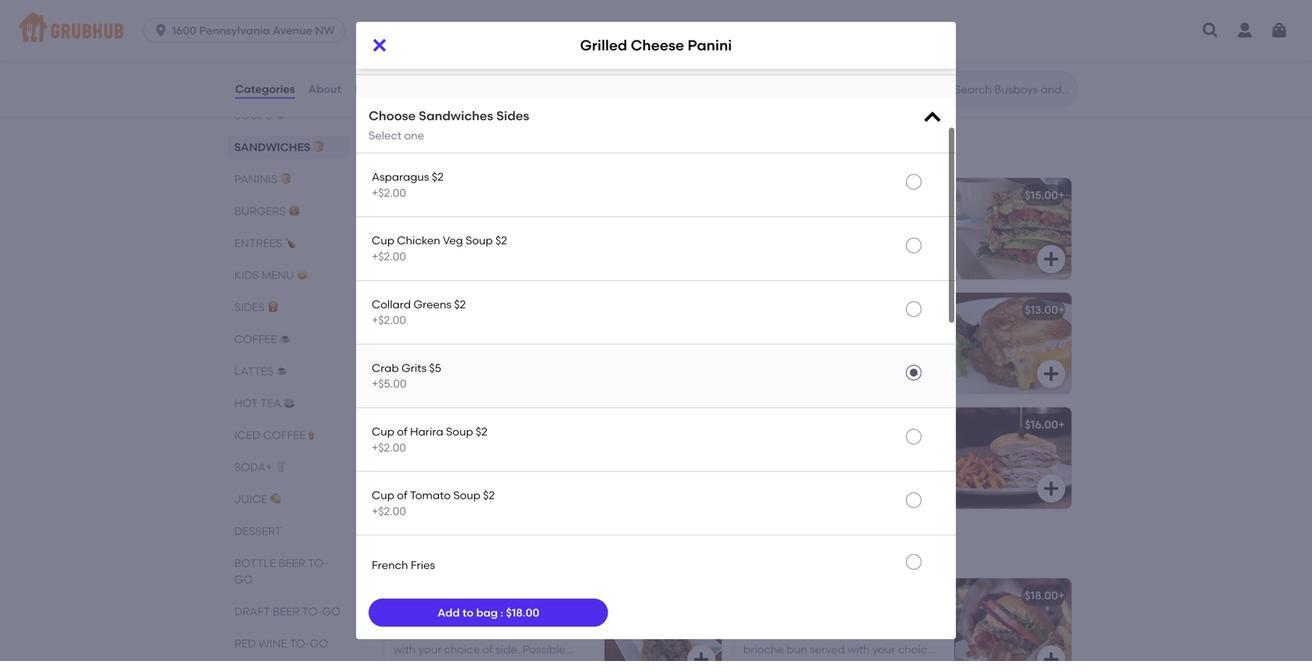 Task type: describe. For each thing, give the bounding box(es) containing it.
0 horizontal spatial 🍞
[[280, 173, 291, 186]]

cheddar
[[744, 329, 792, 342]]

crab grits $5 +$5.00
[[372, 362, 442, 391]]

cup chicken veg soup $2 +$2.00
[[372, 234, 507, 263]]

crab for crab cake, lettuce, tomato, onion, old bay tartar sauce (on side), brioche bun. crab cake is not gluten-free friendly.     possible allergies: gluten, seafood, dairy.
[[394, 40, 421, 53]]

panini up "sauteed"
[[439, 189, 473, 202]]

dairy, inside 'cage-free, veg-fed, halal fried chicken, buttermilk, shredded lettuce, tomato, dill pickle aioli, brioche bun.    possible allergies: dairy, gluten.'
[[909, 87, 939, 101]]

allergies: inside cheddar cheese, provolone, rustic bread.    possible allergies: dairy, gluten.
[[827, 345, 875, 358]]

1 horizontal spatial $18.00
[[1025, 590, 1059, 603]]

roasted vegetable panini
[[394, 304, 533, 317]]

(vegan). for peppers,
[[835, 243, 880, 256]]

brioche inside the "crab cake, lettuce, tomato, onion, old bay tartar sauce (on side), brioche bun. crab cake is not gluten-free friendly.     possible allergies: gluten, seafood, dairy."
[[394, 72, 434, 85]]

collard greens $2 +$2.00
[[372, 298, 466, 327]]

chicken,
[[744, 56, 788, 69]]

to
[[463, 607, 474, 620]]

red inside avocado, arugula, vegan cheese, roasted red peppers, vegan pesto, multigrain bread (vegan).     possible allergies: gluten.
[[787, 227, 805, 240]]

svg image for avocado, arugula, vegan cheese, roasted red peppers, vegan pesto, multigrain bread (vegan).     possible allergies: gluten.
[[1042, 250, 1061, 269]]

soup for harira
[[446, 425, 473, 439]]

onion,
[[444, 659, 479, 662]]

🍜
[[274, 109, 285, 122]]

cheddar,
[[744, 628, 791, 641]]

bottle
[[234, 557, 276, 570]]

tomato, inside 'cage-free, veg-fed, halal fried chicken, buttermilk, shredded lettuce, tomato, dill pickle aioli, brioche bun.    possible allergies: dairy, gluten.'
[[787, 72, 829, 85]]

sides
[[497, 108, 530, 123]]

0 horizontal spatial paninis
[[234, 173, 278, 186]]

sandwiches
[[234, 141, 311, 154]]

0 vertical spatial burgers
[[234, 205, 286, 218]]

cake
[[424, 18, 452, 31]]

gluten. inside avocado, arugula, vegan cheese, roasted red peppers, vegan pesto, multigrain bread (vegan).     possible allergies: gluten.
[[794, 259, 833, 272]]

svg image for cage-free, veg-fed, halal fried chicken, buttermilk, shredded lettuce, tomato, dill pickle aioli, brioche bun.    possible allergies: dairy, gluten.
[[1042, 79, 1061, 98]]

chicken for veg
[[397, 234, 441, 247]]

vegan left pesto,
[[857, 227, 890, 240]]

ciabatta
[[846, 457, 892, 470]]

onion, inside "brisket ground beef patty, bacon, cheddar, lettuce, tomato, onion, brioche bun served with your choice of side.    possible allergies: dai"
[[881, 628, 914, 641]]

+$2.00 for cup of harira soup $2 +$2.00
[[372, 441, 406, 455]]

pulled pork, ham, swiss cheese, dill pickles, dijonnaise, ciabatta bread.
[[744, 441, 929, 470]]

lettuce, inside the "crab cake, lettuce, tomato, onion, old bay tartar sauce (on side), brioche bun. crab cake is not gluten-free friendly.     possible allergies: gluten, seafood, dairy."
[[455, 40, 495, 53]]

your inside brisket ground beef patty, lettuce, tomato, onion, brioche bun served with your choice of side.    possible allergies: onion, tomato, gluten.
[[419, 644, 442, 657]]

sides 🍟
[[234, 301, 278, 314]]

soup for tomato
[[454, 489, 481, 503]]

tartar
[[438, 56, 469, 69]]

friendly.
[[460, 87, 503, 101]]

to- for draft beer to-go
[[302, 606, 322, 619]]

add
[[438, 607, 460, 620]]

categories button
[[234, 61, 296, 117]]

swiss
[[838, 441, 866, 454]]

0 vertical spatial 🍔
[[289, 205, 300, 218]]

Search Busboys and Poets - 450 K search field
[[953, 82, 1073, 97]]

brisket ground beef patty, lettuce, tomato, onion, brioche bun served with your choice of side.    possible allergies: onion, tomato, gluten.
[[394, 612, 575, 662]]

fed,
[[828, 40, 848, 53]]

soda+ 🥛
[[234, 461, 286, 474]]

served inside "brisket ground beef patty, bacon, cheddar, lettuce, tomato, onion, brioche bun served with your choice of side.    possible allergies: dai"
[[810, 644, 845, 657]]

+$2.00 inside asparagus $2 +$2.00
[[372, 186, 406, 200]]

busboys burger* image
[[605, 579, 722, 662]]

$13.00 +
[[1026, 304, 1065, 317]]

$2 for veg
[[496, 234, 507, 247]]

cheddar cheese, provolone, rustic bread.    possible allergies: dairy, gluten.
[[744, 329, 925, 374]]

french inside tempeh, sauteed onion, arugula, vegan harissa, roasted red pepper, french loaf (vegan).    possible allergies: gluten.
[[394, 243, 430, 256]]

onion, inside tempeh, sauteed onion, arugula, vegan harissa, roasted red pepper, french loaf (vegan).    possible allergies: gluten.
[[488, 211, 521, 224]]

brisket for brisket ground beef patty, lettuce, tomato, onion, brioche bun served with your choice of side.    possible allergies: onion, tomato, gluten.
[[394, 612, 429, 625]]

gluten. inside brisket ground beef patty, lettuce, tomato, onion, brioche bun served with your choice of side.    possible allergies: onion, tomato, gluten.
[[528, 659, 566, 662]]

crab for crab grits $5 +$5.00
[[372, 362, 399, 375]]

chicken inside button
[[394, 419, 438, 432]]

free
[[434, 87, 457, 101]]

allergies: inside tempeh, sauteed onion, arugula, vegan harissa, roasted red pepper, french loaf (vegan).    possible allergies: gluten.
[[394, 259, 442, 272]]

beef for tomato,
[[823, 612, 847, 625]]

cup for cup of harira soup $2
[[372, 425, 395, 439]]

dairy, inside cheddar cheese, provolone, rustic bread.    possible allergies: dairy, gluten.
[[877, 345, 908, 358]]

bottle beer to- go
[[234, 557, 328, 587]]

0 horizontal spatial burgers 🍔
[[234, 205, 300, 218]]

ground for lettuce,
[[782, 612, 820, 625]]

0 horizontal spatial $18.00
[[506, 607, 540, 620]]

tempeh
[[394, 189, 437, 202]]

loaf
[[433, 243, 453, 256]]

sauce
[[471, 56, 503, 69]]

nw
[[315, 24, 335, 37]]

$2 inside asparagus $2 +$2.00
[[432, 170, 444, 184]]

gluten. inside cheddar cheese, provolone, rustic bread.    possible allergies: dairy, gluten.
[[744, 361, 782, 374]]

cage-
[[744, 40, 778, 53]]

svg image for cheddar cheese, provolone, rustic bread.    possible allergies: dairy, gluten.
[[1042, 365, 1061, 384]]

1 vertical spatial 🍔
[[466, 542, 483, 562]]

kids
[[234, 269, 259, 282]]

peppers,
[[808, 227, 855, 240]]

served inside brisket ground beef patty, lettuce, tomato, onion, brioche bun served with your choice of side.    possible allergies: onion, tomato, gluten.
[[540, 628, 575, 641]]

😀
[[297, 269, 308, 282]]

entrees
[[234, 237, 282, 250]]

quantity
[[369, 45, 423, 60]]

brioche inside 'cage-free, veg-fed, halal fried chicken, buttermilk, shredded lettuce, tomato, dill pickle aioli, brioche bun.    possible allergies: dairy, gluten.'
[[744, 87, 784, 101]]

tomato, inside brisket ground beef patty, lettuce, tomato, onion, brioche bun served with your choice of side.    possible allergies: onion, tomato, gluten.
[[394, 628, 436, 641]]

tomato, inside the "crab cake, lettuce, tomato, onion, old bay tartar sauce (on side), brioche bun. crab cake is not gluten-free friendly.     possible allergies: gluten, seafood, dairy."
[[497, 40, 540, 53]]

possible inside the "crab cake, lettuce, tomato, onion, old bay tartar sauce (on side), brioche bun. crab cake is not gluten-free friendly.     possible allergies: gluten, seafood, dairy."
[[506, 87, 549, 101]]

to- for red wine to-go
[[290, 638, 310, 651]]

buttermilk,
[[791, 56, 848, 69]]

cup for cup chicken veg soup $2
[[372, 234, 395, 247]]

grilled cheese panini
[[580, 37, 732, 54]]

gluten. inside 'cage-free, veg-fed, halal fried chicken, buttermilk, shredded lettuce, tomato, dill pickle aioli, brioche bun.    possible allergies: dairy, gluten.'
[[744, 103, 782, 117]]

$15.00 +
[[1026, 189, 1065, 202]]

fries
[[411, 559, 435, 572]]

$21.00
[[676, 18, 709, 31]]

:
[[501, 607, 504, 620]]

vegetable
[[441, 304, 496, 317]]

crab cake, lettuce, tomato, onion, old bay tartar sauce (on side), brioche bun. crab cake is not gluten-free friendly.     possible allergies: gluten, seafood, dairy.
[[394, 40, 575, 117]]

grits
[[402, 362, 427, 375]]

1600
[[172, 24, 197, 37]]

pulled
[[744, 441, 776, 454]]

is
[[521, 72, 529, 85]]

asparagus
[[372, 170, 429, 184]]

go for draft beer to-go
[[322, 606, 341, 619]]

avocado, arugula, vegan cheese, roasted red peppers, vegan pesto, multigrain bread (vegan).     possible allergies: gluten.
[[744, 211, 926, 272]]

juice 🍋
[[234, 493, 281, 506]]

sandwich for tomato,
[[455, 18, 508, 31]]

about button
[[308, 61, 342, 117]]

cake,
[[424, 40, 452, 53]]

reviews button
[[354, 61, 399, 117]]

draft beer to-go
[[234, 606, 341, 619]]

lettuce, inside "brisket ground beef patty, bacon, cheddar, lettuce, tomato, onion, brioche bun served with your choice of side.    possible allergies: dai"
[[794, 628, 834, 641]]

sandwich for fed,
[[820, 18, 873, 31]]

ground for onion,
[[432, 612, 470, 625]]

to- for bottle beer to- go
[[308, 557, 328, 570]]

cheese, inside avocado, arugula, vegan cheese, roasted red peppers, vegan pesto, multigrain bread (vegan).     possible allergies: gluten.
[[879, 211, 920, 224]]

🍵
[[284, 397, 295, 410]]

go for bottle beer to- go
[[234, 574, 253, 587]]

avenue
[[273, 24, 313, 37]]

fried chicken sandwich
[[744, 18, 873, 31]]

select
[[369, 129, 402, 142]]

dessert
[[234, 525, 282, 538]]

brioche inside "brisket ground beef patty, bacon, cheddar, lettuce, tomato, onion, brioche bun served with your choice of side.    possible allergies: dai"
[[744, 644, 784, 657]]

tea
[[261, 397, 282, 410]]

bun. inside the "crab cake, lettuce, tomato, onion, old bay tartar sauce (on side), brioche bun. crab cake is not gluten-free friendly.     possible allergies: gluten, seafood, dairy."
[[437, 72, 460, 85]]

side. inside "brisket ground beef patty, bacon, cheddar, lettuce, tomato, onion, brioche bun served with your choice of side.    possible allergies: dai"
[[757, 659, 781, 662]]

entrees 🍗
[[234, 237, 296, 250]]

choice inside brisket ground beef patty, lettuce, tomato, onion, brioche bun served with your choice of side.    possible allergies: onion, tomato, gluten.
[[444, 644, 480, 657]]

bag
[[476, 607, 498, 620]]

avocado,
[[744, 211, 794, 224]]

ham,
[[808, 441, 835, 454]]

french inside button
[[372, 559, 408, 572]]

red wine to-go
[[234, 638, 328, 651]]

iced
[[234, 429, 261, 442]]

old
[[394, 56, 413, 69]]

provolone,
[[838, 329, 893, 342]]

add to bag : $18.00
[[438, 607, 540, 620]]

reviews
[[355, 82, 398, 96]]

lattes ☕️
[[234, 365, 287, 378]]

☕️ for lattes ☕️
[[276, 365, 287, 378]]

rustic
[[896, 329, 925, 342]]

beer for draft
[[273, 606, 300, 619]]

kids menu 😀
[[234, 269, 308, 282]]

soda+
[[234, 461, 272, 474]]

patty, for tomato,
[[849, 612, 880, 625]]

side),
[[526, 56, 554, 69]]

onion, inside the "crab cake, lettuce, tomato, onion, old bay tartar sauce (on side), brioche bun. crab cake is not gluten-free friendly.     possible allergies: gluten, seafood, dairy."
[[542, 40, 575, 53]]

1 horizontal spatial 🍞
[[313, 141, 324, 154]]

roasted inside avocado, arugula, vegan cheese, roasted red peppers, vegan pesto, multigrain bread (vegan).     possible allergies: gluten.
[[744, 227, 785, 240]]

0 horizontal spatial paninis 🍞
[[234, 173, 291, 186]]

one
[[404, 129, 424, 142]]

aioli,
[[883, 72, 908, 85]]

roasted
[[394, 304, 439, 317]]



Task type: locate. For each thing, give the bounding box(es) containing it.
1 horizontal spatial patty,
[[849, 612, 880, 625]]

beer inside bottle beer to- go
[[279, 557, 306, 570]]

0 horizontal spatial your
[[419, 644, 442, 657]]

dill
[[831, 72, 846, 85], [912, 441, 928, 454]]

fried chicken sandwich image
[[955, 7, 1072, 109]]

possible inside avocado, arugula, vegan cheese, roasted red peppers, vegan pesto, multigrain bread (vegan).     possible allergies: gluten.
[[883, 243, 926, 256]]

2 vertical spatial cup
[[372, 489, 395, 503]]

bread. right ciabatta
[[894, 457, 929, 470]]

patty, right bag
[[499, 612, 530, 625]]

(on
[[506, 56, 523, 69]]

$16.00 +
[[1026, 419, 1065, 432]]

1 vertical spatial cup
[[372, 425, 395, 439]]

side.
[[496, 644, 520, 657], [757, 659, 781, 662]]

harira
[[410, 425, 444, 439]]

2 beef from the left
[[823, 612, 847, 625]]

0 vertical spatial soup
[[466, 234, 493, 247]]

sandwich up sauce
[[455, 18, 508, 31]]

1 horizontal spatial 🍔
[[466, 542, 483, 562]]

svg image for crab cake, lettuce, tomato, onion, old bay tartar sauce (on side), brioche bun. crab cake is not gluten-free friendly.     possible allergies: gluten, seafood, dairy.
[[692, 79, 711, 98]]

tempeh panini image
[[605, 178, 722, 280]]

2 (vegan). from the left
[[835, 243, 880, 256]]

1 vertical spatial $18.00
[[506, 607, 540, 620]]

lettuce, inside 'cage-free, veg-fed, halal fried chicken, buttermilk, shredded lettuce, tomato, dill pickle aioli, brioche bun.    possible allergies: dairy, gluten.'
[[744, 72, 784, 85]]

4 +$2.00 from the top
[[372, 441, 406, 455]]

bacon,
[[883, 612, 920, 625]]

+$2.00 down asparagus
[[372, 186, 406, 200]]

allergies: inside "brisket ground beef patty, bacon, cheddar, lettuce, tomato, onion, brioche bun served with your choice of side.    possible allergies: dai"
[[830, 659, 877, 662]]

1 with from the left
[[394, 644, 416, 657]]

$5
[[429, 362, 442, 375]]

tempeh, sauteed onion, arugula, vegan harissa, roasted red pepper, french loaf (vegan).    possible allergies: gluten.
[[394, 211, 578, 272]]

gluten.
[[744, 103, 782, 117], [444, 259, 483, 272], [794, 259, 833, 272], [744, 361, 782, 374], [528, 659, 566, 662]]

bun
[[517, 628, 537, 641], [787, 644, 808, 657]]

possible inside 'cage-free, veg-fed, halal fried chicken, buttermilk, shredded lettuce, tomato, dill pickle aioli, brioche bun.    possible allergies: dairy, gluten.'
[[813, 87, 856, 101]]

go down draft beer to-go
[[310, 638, 328, 651]]

to- inside bottle beer to- go
[[308, 557, 328, 570]]

crab
[[394, 18, 421, 31], [394, 40, 421, 53], [463, 72, 490, 85], [372, 362, 399, 375]]

roasted down avocado,
[[744, 227, 785, 240]]

sandwich up fed, in the right top of the page
[[820, 18, 873, 31]]

possible up tomato,
[[523, 644, 566, 657]]

beer up red wine to-go
[[273, 606, 300, 619]]

grilled cheese panini image
[[955, 293, 1072, 395]]

+ for $21.00
[[709, 18, 715, 31]]

asparagus $2 +$2.00
[[372, 170, 444, 200]]

side. down cheddar,
[[757, 659, 781, 662]]

allergies: inside 'cage-free, veg-fed, halal fried chicken, buttermilk, shredded lettuce, tomato, dill pickle aioli, brioche bun.    possible allergies: dairy, gluten.'
[[858, 87, 906, 101]]

coffee🧋
[[263, 429, 317, 442]]

paninis up asparagus
[[381, 142, 452, 162]]

0 vertical spatial ☕️
[[280, 333, 291, 346]]

vegan inside tempeh, sauteed onion, arugula, vegan harissa, roasted red pepper, french loaf (vegan).    possible allergies: gluten.
[[394, 227, 427, 240]]

choose
[[369, 108, 416, 123]]

with inside brisket ground beef patty, lettuce, tomato, onion, brioche bun served with your choice of side.    possible allergies: onion, tomato, gluten.
[[394, 644, 416, 657]]

roasted inside tempeh, sauteed onion, arugula, vegan harissa, roasted red pepper, french loaf (vegan).    possible allergies: gluten.
[[473, 227, 514, 240]]

crab cake sandwich
[[394, 18, 508, 31]]

not
[[531, 72, 549, 85]]

lattes
[[234, 365, 274, 378]]

red left pepper, on the left of the page
[[517, 227, 534, 240]]

multigrain
[[744, 243, 798, 256]]

1 horizontal spatial sandwich
[[820, 18, 873, 31]]

(vegan). inside avocado, arugula, vegan cheese, roasted red peppers, vegan pesto, multigrain bread (vegan).     possible allergies: gluten.
[[835, 243, 880, 256]]

1 vertical spatial bun.
[[787, 87, 810, 101]]

sandwiches
[[419, 108, 494, 123]]

🍋
[[270, 493, 281, 506]]

1600 pennsylvania avenue nw button
[[143, 18, 352, 43]]

search icon image
[[930, 80, 949, 98]]

crab inside crab grits $5 +$5.00
[[372, 362, 399, 375]]

+$2.00 down "chicken panini"
[[372, 441, 406, 455]]

0 vertical spatial cheese,
[[879, 211, 920, 224]]

2 red from the left
[[787, 227, 805, 240]]

1 horizontal spatial served
[[810, 644, 845, 657]]

0 horizontal spatial with
[[394, 644, 416, 657]]

patty,
[[499, 612, 530, 625], [849, 612, 880, 625]]

chicken panini image
[[605, 408, 722, 510]]

crab up friendly.
[[463, 72, 490, 85]]

brisket up cheddar,
[[744, 612, 779, 625]]

brisket down busboys
[[394, 612, 429, 625]]

1 vertical spatial soup
[[446, 425, 473, 439]]

with
[[394, 644, 416, 657], [848, 644, 870, 657]]

1 horizontal spatial (vegan).
[[835, 243, 880, 256]]

1 vertical spatial ☕️
[[276, 365, 287, 378]]

(vegan). inside tempeh, sauteed onion, arugula, vegan harissa, roasted red pepper, french loaf (vegan).    possible allergies: gluten.
[[456, 243, 500, 256]]

1 beef from the left
[[473, 612, 497, 625]]

+$2.00 down tempeh,
[[372, 250, 406, 263]]

patty, for brioche
[[499, 612, 530, 625]]

+$2.00 for cup of tomato soup $2 +$2.00
[[372, 505, 406, 518]]

pesto,
[[893, 227, 925, 240]]

2 patty, from the left
[[849, 612, 880, 625]]

2 sandwich from the left
[[820, 18, 873, 31]]

0 horizontal spatial (vegan).
[[456, 243, 500, 256]]

bay
[[416, 56, 435, 69]]

0 horizontal spatial bread.
[[744, 345, 779, 358]]

bun inside "brisket ground beef patty, bacon, cheddar, lettuce, tomato, onion, brioche bun served with your choice of side.    possible allergies: dai"
[[787, 644, 808, 657]]

2 horizontal spatial 🍞
[[456, 142, 473, 162]]

juice
[[234, 493, 268, 506]]

panini down $21.00 +
[[688, 37, 732, 54]]

onion, right "sauteed"
[[488, 211, 521, 224]]

0 vertical spatial beer
[[279, 557, 306, 570]]

1 +$2.00 from the top
[[372, 186, 406, 200]]

crab left cake
[[394, 18, 421, 31]]

1 vertical spatial burgers 🍔
[[381, 542, 483, 562]]

brisket for brisket ground beef patty, bacon, cheddar, lettuce, tomato, onion, brioche bun served with your choice of side.    possible allergies: dai
[[744, 612, 779, 625]]

0 horizontal spatial roasted
[[473, 227, 514, 240]]

soup right veg
[[466, 234, 493, 247]]

$15.00
[[1026, 189, 1059, 202]]

cup inside cup of tomato soup $2 +$2.00
[[372, 489, 395, 503]]

with inside "brisket ground beef patty, bacon, cheddar, lettuce, tomato, onion, brioche bun served with your choice of side.    possible allergies: dai"
[[848, 644, 870, 657]]

2 roasted from the left
[[744, 227, 785, 240]]

1 sandwich from the left
[[455, 18, 508, 31]]

$2 for tomato
[[483, 489, 495, 503]]

busboys
[[394, 590, 438, 603]]

arugula, up peppers, at top
[[797, 211, 841, 224]]

0 vertical spatial go
[[234, 574, 253, 587]]

soup right tomato at the left of the page
[[454, 489, 481, 503]]

2 with from the left
[[848, 644, 870, 657]]

1 vertical spatial beer
[[273, 606, 300, 619]]

bun. inside 'cage-free, veg-fed, halal fried chicken, buttermilk, shredded lettuce, tomato, dill pickle aioli, brioche bun.    possible allergies: dairy, gluten.'
[[787, 87, 810, 101]]

lettuce, down chicken,
[[744, 72, 784, 85]]

$2 right greens
[[454, 298, 466, 311]]

beef left :
[[473, 612, 497, 625]]

1 horizontal spatial dill
[[912, 441, 928, 454]]

cheese
[[631, 37, 685, 54]]

of left 'harira'
[[397, 425, 408, 439]]

go for red wine to-go
[[310, 638, 328, 651]]

of inside the cup of harira soup $2 +$2.00
[[397, 425, 408, 439]]

tomato, inside "brisket ground beef patty, bacon, cheddar, lettuce, tomato, onion, brioche bun served with your choice of side.    possible allergies: dai"
[[837, 628, 879, 641]]

0 vertical spatial burgers 🍔
[[234, 205, 300, 218]]

side. inside brisket ground beef patty, lettuce, tomato, onion, brioche bun served with your choice of side.    possible allergies: onion, tomato, gluten.
[[496, 644, 520, 657]]

dill inside 'cage-free, veg-fed, halal fried chicken, buttermilk, shredded lettuce, tomato, dill pickle aioli, brioche bun.    possible allergies: dairy, gluten.'
[[831, 72, 846, 85]]

veg
[[443, 234, 463, 247]]

0 vertical spatial bun
[[517, 628, 537, 641]]

🍞 down sandwiches
[[456, 142, 473, 162]]

(vegan). for roasted
[[456, 243, 500, 256]]

lettuce, right :
[[533, 612, 573, 625]]

2 choice from the left
[[899, 644, 934, 657]]

french left loaf
[[394, 243, 430, 256]]

hot tea 🍵
[[234, 397, 295, 410]]

ground inside "brisket ground beef patty, bacon, cheddar, lettuce, tomato, onion, brioche bun served with your choice of side.    possible allergies: dai"
[[782, 612, 820, 625]]

patty, inside brisket ground beef patty, lettuce, tomato, onion, brioche bun served with your choice of side.    possible allergies: onion, tomato, gluten.
[[499, 612, 530, 625]]

1 vertical spatial to-
[[302, 606, 322, 619]]

1 horizontal spatial roasted
[[744, 227, 785, 240]]

+$2.00 inside cup chicken veg soup $2 +$2.00
[[372, 250, 406, 263]]

+ for $13.00
[[1059, 304, 1065, 317]]

coffee ☕️
[[234, 333, 291, 346]]

allergies: inside the "crab cake, lettuce, tomato, onion, old bay tartar sauce (on side), brioche bun. crab cake is not gluten-free friendly.     possible allergies: gluten, seafood, dairy."
[[394, 103, 442, 117]]

menu
[[262, 269, 294, 282]]

roasted vegetable panini image
[[605, 293, 722, 395]]

soup inside cup of tomato soup $2 +$2.00
[[454, 489, 481, 503]]

1 horizontal spatial red
[[787, 227, 805, 240]]

1 horizontal spatial bun
[[787, 644, 808, 657]]

1 vertical spatial paninis
[[234, 173, 278, 186]]

0 horizontal spatial arugula,
[[523, 211, 568, 224]]

1 horizontal spatial side.
[[757, 659, 781, 662]]

1 vertical spatial chicken
[[397, 234, 441, 247]]

1 vertical spatial side.
[[757, 659, 781, 662]]

of inside cup of tomato soup $2 +$2.00
[[397, 489, 408, 503]]

1 ground from the left
[[432, 612, 470, 625]]

to- up red wine to-go
[[302, 606, 322, 619]]

0 vertical spatial $18.00
[[1025, 590, 1059, 603]]

brisket inside brisket ground beef patty, lettuce, tomato, onion, brioche bun served with your choice of side.    possible allergies: onion, tomato, gluten.
[[394, 612, 429, 625]]

soup right 'harira'
[[446, 425, 473, 439]]

+ for $18.00
[[1059, 590, 1065, 603]]

lettuce, up sauce
[[455, 40, 495, 53]]

chicken inside cup chicken veg soup $2 +$2.00
[[397, 234, 441, 247]]

burgers 🍔 up entrees 🍗
[[234, 205, 300, 218]]

svg image
[[692, 79, 711, 98], [1042, 79, 1061, 98], [922, 107, 944, 129], [1042, 250, 1061, 269], [1042, 365, 1061, 384], [1042, 480, 1061, 499]]

cup inside the cup of harira soup $2 +$2.00
[[372, 425, 395, 439]]

☕️ for coffee ☕️
[[280, 333, 291, 346]]

0 vertical spatial cup
[[372, 234, 395, 247]]

2 brisket from the left
[[744, 612, 779, 625]]

gluten. right tomato,
[[528, 659, 566, 662]]

0 vertical spatial bun.
[[437, 72, 460, 85]]

0 vertical spatial side.
[[496, 644, 520, 657]]

1 vertical spatial served
[[810, 644, 845, 657]]

sandwich
[[455, 18, 508, 31], [820, 18, 873, 31]]

dill down buttermilk, on the right of the page
[[831, 72, 846, 85]]

1 vertical spatial paninis 🍞
[[234, 173, 291, 186]]

french fries button
[[356, 536, 957, 596]]

0 horizontal spatial served
[[540, 628, 575, 641]]

burgers
[[234, 205, 286, 218], [381, 542, 462, 562]]

1 your from the left
[[419, 644, 442, 657]]

beer right bottle on the bottom
[[279, 557, 306, 570]]

burgers up entrees
[[234, 205, 286, 218]]

0 vertical spatial paninis 🍞
[[381, 142, 473, 162]]

1 horizontal spatial choice
[[899, 644, 934, 657]]

cubano panini image
[[955, 408, 1072, 510]]

onion, down add
[[439, 628, 471, 641]]

burgers 🍔 up busboys burger*
[[381, 542, 483, 562]]

bun. down buttermilk, on the right of the page
[[787, 87, 810, 101]]

$13.00
[[1026, 304, 1059, 317]]

0 horizontal spatial brisket
[[394, 612, 429, 625]]

cake
[[493, 72, 518, 85]]

svg image for pulled pork, ham, swiss cheese, dill pickles, dijonnaise, ciabatta bread.
[[1042, 480, 1061, 499]]

1 vertical spatial french
[[372, 559, 408, 572]]

1 (vegan). from the left
[[456, 243, 500, 256]]

french fries
[[372, 559, 435, 572]]

0 horizontal spatial red
[[517, 227, 534, 240]]

pickles,
[[744, 457, 783, 470]]

brioche up gluten-
[[394, 72, 434, 85]]

patty, inside "brisket ground beef patty, bacon, cheddar, lettuce, tomato, onion, brioche bun served with your choice of side.    possible allergies: dai"
[[849, 612, 880, 625]]

1 vertical spatial dill
[[912, 441, 928, 454]]

chicken
[[774, 18, 818, 31], [397, 234, 441, 247], [394, 419, 438, 432]]

brisket inside "brisket ground beef patty, bacon, cheddar, lettuce, tomato, onion, brioche bun served with your choice of side.    possible allergies: dai"
[[744, 612, 779, 625]]

$2 inside the cup of harira soup $2 +$2.00
[[476, 425, 488, 439]]

+ for $16.00
[[1059, 419, 1065, 432]]

0 vertical spatial to-
[[308, 557, 328, 570]]

red inside tempeh, sauteed onion, arugula, vegan harissa, roasted red pepper, french loaf (vegan).    possible allergies: gluten.
[[517, 227, 534, 240]]

possible inside "brisket ground beef patty, bacon, cheddar, lettuce, tomato, onion, brioche bun served with your choice of side.    possible allergies: dai"
[[784, 659, 827, 662]]

cheese, inside cheddar cheese, provolone, rustic bread.    possible allergies: dairy, gluten.
[[794, 329, 835, 342]]

$2 for harira
[[476, 425, 488, 439]]

3 +$2.00 from the top
[[372, 314, 406, 327]]

2 vertical spatial go
[[310, 638, 328, 651]]

☕️ right coffee
[[280, 333, 291, 346]]

onion, up side),
[[542, 40, 575, 53]]

of inside "brisket ground beef patty, bacon, cheddar, lettuce, tomato, onion, brioche bun served with your choice of side.    possible allergies: dai"
[[744, 659, 754, 662]]

0 vertical spatial dairy,
[[909, 87, 939, 101]]

1 horizontal spatial brisket
[[744, 612, 779, 625]]

2 ground from the left
[[782, 612, 820, 625]]

$2 up tempeh panini
[[432, 170, 444, 184]]

1 horizontal spatial with
[[848, 644, 870, 657]]

0 vertical spatial paninis
[[381, 142, 452, 162]]

svg image
[[1202, 21, 1221, 40], [1271, 21, 1289, 40], [153, 23, 169, 38], [370, 36, 389, 55], [692, 651, 711, 662], [1042, 651, 1061, 662]]

possible inside brisket ground beef patty, lettuce, tomato, onion, brioche bun served with your choice of side.    possible allergies: onion, tomato, gluten.
[[523, 644, 566, 657]]

0 horizontal spatial dill
[[831, 72, 846, 85]]

1 brisket from the left
[[394, 612, 429, 625]]

to- up draft beer to-go
[[308, 557, 328, 570]]

cup left 'harira'
[[372, 425, 395, 439]]

red
[[234, 638, 256, 651]]

$2 inside collard greens $2 +$2.00
[[454, 298, 466, 311]]

2 cup from the top
[[372, 425, 395, 439]]

1 arugula, from the left
[[523, 211, 568, 224]]

$2 inside cup chicken veg soup $2 +$2.00
[[496, 234, 507, 247]]

panini right vegetable
[[499, 304, 533, 317]]

crab cake sandwich image
[[605, 7, 722, 109]]

crab for crab cake sandwich
[[394, 18, 421, 31]]

svg image inside 1600 pennsylvania avenue nw "button"
[[153, 23, 169, 38]]

cheese, up pesto,
[[879, 211, 920, 224]]

1 vertical spatial bun
[[787, 644, 808, 657]]

1 red from the left
[[517, 227, 534, 240]]

red up bread
[[787, 227, 805, 240]]

2 arugula, from the left
[[797, 211, 841, 224]]

vegan
[[843, 211, 877, 224], [394, 227, 427, 240], [857, 227, 890, 240]]

soups
[[234, 109, 272, 122]]

2 your from the left
[[873, 644, 896, 657]]

panini down $5
[[440, 419, 474, 432]]

2 vertical spatial chicken
[[394, 419, 438, 432]]

about
[[308, 82, 342, 96]]

+$2.00 inside the cup of harira soup $2 +$2.00
[[372, 441, 406, 455]]

to- right wine
[[290, 638, 310, 651]]

chicken up the free,
[[774, 18, 818, 31]]

0 horizontal spatial choice
[[444, 644, 480, 657]]

collard
[[372, 298, 411, 311]]

cup of tomato soup $2 +$2.00
[[372, 489, 495, 518]]

0 horizontal spatial dairy,
[[877, 345, 908, 358]]

brioche inside brisket ground beef patty, lettuce, tomato, onion, brioche bun served with your choice of side.    possible allergies: onion, tomato, gluten.
[[474, 628, 514, 641]]

arugula, inside tempeh, sauteed onion, arugula, vegan harissa, roasted red pepper, french loaf (vegan).    possible allergies: gluten.
[[523, 211, 568, 224]]

brioche
[[394, 72, 434, 85], [744, 87, 784, 101], [474, 628, 514, 641], [744, 644, 784, 657]]

paninis down sandwiches
[[234, 173, 278, 186]]

1 vertical spatial go
[[322, 606, 341, 619]]

dill inside pulled pork, ham, swiss cheese, dill pickles, dijonnaise, ciabatta bread.
[[912, 441, 928, 454]]

1 horizontal spatial burgers
[[381, 542, 462, 562]]

1 cup from the top
[[372, 234, 395, 247]]

of inside brisket ground beef patty, lettuce, tomato, onion, brioche bun served with your choice of side.    possible allergies: onion, tomato, gluten.
[[483, 644, 493, 657]]

possible
[[506, 87, 549, 101], [813, 87, 856, 101], [503, 243, 546, 256], [883, 243, 926, 256], [781, 345, 824, 358], [523, 644, 566, 657], [784, 659, 827, 662]]

fried
[[880, 40, 904, 53]]

cup for cup of tomato soup $2
[[372, 489, 395, 503]]

$2 inside cup of tomato soup $2 +$2.00
[[483, 489, 495, 503]]

1 horizontal spatial your
[[873, 644, 896, 657]]

go inside bottle beer to- go
[[234, 574, 253, 587]]

🍞 down the sandwiches 🍞 on the left top of page
[[280, 173, 291, 186]]

0 vertical spatial chicken
[[774, 18, 818, 31]]

bread. inside pulled pork, ham, swiss cheese, dill pickles, dijonnaise, ciabatta bread.
[[894, 457, 929, 470]]

roasted
[[473, 227, 514, 240], [744, 227, 785, 240]]

avocado panini image
[[955, 178, 1072, 280]]

1 horizontal spatial dairy,
[[909, 87, 939, 101]]

allergies: inside brisket ground beef patty, lettuce, tomato, onion, brioche bun served with your choice of side.    possible allergies: onion, tomato, gluten.
[[394, 659, 442, 662]]

bun inside brisket ground beef patty, lettuce, tomato, onion, brioche bun served with your choice of side.    possible allergies: onion, tomato, gluten.
[[517, 628, 537, 641]]

vegan up peppers, at top
[[843, 211, 877, 224]]

1 horizontal spatial bun.
[[787, 87, 810, 101]]

beer for bottle
[[279, 557, 306, 570]]

+$2.00 inside cup of tomato soup $2 +$2.00
[[372, 505, 406, 518]]

0 horizontal spatial bun
[[517, 628, 537, 641]]

arugula, up pepper, on the left of the page
[[523, 211, 568, 224]]

🍔 up 🍗
[[289, 205, 300, 218]]

$2 right tomato at the left of the page
[[483, 489, 495, 503]]

$16.00
[[1026, 419, 1059, 432]]

1 choice from the left
[[444, 644, 480, 657]]

soup for veg
[[466, 234, 493, 247]]

1 patty, from the left
[[499, 612, 530, 625]]

possible down pesto,
[[883, 243, 926, 256]]

0 horizontal spatial 🍔
[[289, 205, 300, 218]]

iced coffee🧋
[[234, 429, 317, 442]]

1 vertical spatial dairy,
[[877, 345, 908, 358]]

0 horizontal spatial sandwich
[[455, 18, 508, 31]]

1 vertical spatial cheese,
[[794, 329, 835, 342]]

bacon & cheddar burger* image
[[955, 579, 1072, 662]]

possible down cheddar
[[781, 345, 824, 358]]

choose sandwiches sides select one
[[369, 108, 530, 142]]

tempeh,
[[394, 211, 440, 224]]

2 +$2.00 from the top
[[372, 250, 406, 263]]

1 horizontal spatial beef
[[823, 612, 847, 625]]

+$2.00 for cup chicken veg soup $2 +$2.00
[[372, 250, 406, 263]]

2 vertical spatial cheese,
[[869, 441, 910, 454]]

soup inside cup chicken veg soup $2 +$2.00
[[466, 234, 493, 247]]

brioche down add to bag : $18.00
[[474, 628, 514, 641]]

fried
[[744, 18, 771, 31]]

gluten. inside tempeh, sauteed onion, arugula, vegan harissa, roasted red pepper, french loaf (vegan).    possible allergies: gluten.
[[444, 259, 483, 272]]

tempeh panini
[[394, 189, 473, 202]]

+$2.00
[[372, 186, 406, 200], [372, 250, 406, 263], [372, 314, 406, 327], [372, 441, 406, 455], [372, 505, 406, 518]]

soup
[[466, 234, 493, 247], [446, 425, 473, 439], [454, 489, 481, 503]]

☕️ right lattes
[[276, 365, 287, 378]]

1 roasted from the left
[[473, 227, 514, 240]]

possible down is
[[506, 87, 549, 101]]

choice inside "brisket ground beef patty, bacon, cheddar, lettuce, tomato, onion, brioche bun served with your choice of side.    possible allergies: dai"
[[899, 644, 934, 657]]

2 vertical spatial to-
[[290, 638, 310, 651]]

1 vertical spatial bread.
[[894, 457, 929, 470]]

1 horizontal spatial paninis
[[381, 142, 452, 162]]

beef inside brisket ground beef patty, lettuce, tomato, onion, brioche bun served with your choice of side.    possible allergies: onion, tomato, gluten.
[[473, 612, 497, 625]]

0 vertical spatial french
[[394, 243, 430, 256]]

onion,
[[542, 40, 575, 53], [488, 211, 521, 224], [439, 628, 471, 641], [881, 628, 914, 641]]

go up red wine to-go
[[322, 606, 341, 619]]

sandwiches 🍞
[[234, 141, 324, 154]]

of up tomato,
[[483, 644, 493, 657]]

1 vertical spatial burgers
[[381, 542, 462, 562]]

seafood,
[[485, 103, 533, 117]]

categories
[[235, 82, 295, 96]]

cup left tomato at the left of the page
[[372, 489, 395, 503]]

possible inside cheddar cheese, provolone, rustic bread.    possible allergies: dairy, gluten.
[[781, 345, 824, 358]]

0 horizontal spatial bun.
[[437, 72, 460, 85]]

0 horizontal spatial patty,
[[499, 612, 530, 625]]

5 +$2.00 from the top
[[372, 505, 406, 518]]

bread. inside cheddar cheese, provolone, rustic bread.    possible allergies: dairy, gluten.
[[744, 345, 779, 358]]

chicken for sandwich
[[774, 18, 818, 31]]

cheese, inside pulled pork, ham, swiss cheese, dill pickles, dijonnaise, ciabatta bread.
[[869, 441, 910, 454]]

ground up cheddar,
[[782, 612, 820, 625]]

cheese, right cheddar
[[794, 329, 835, 342]]

beef inside "brisket ground beef patty, bacon, cheddar, lettuce, tomato, onion, brioche bun served with your choice of side.    possible allergies: dai"
[[823, 612, 847, 625]]

+$2.00 inside collard greens $2 +$2.00
[[372, 314, 406, 327]]

gluten. down chicken,
[[744, 103, 782, 117]]

cage-free, veg-fed, halal fried chicken, buttermilk, shredded lettuce, tomato, dill pickle aioli, brioche bun.    possible allergies: dairy, gluten.
[[744, 40, 939, 117]]

$2 right veg
[[496, 234, 507, 247]]

0 vertical spatial served
[[540, 628, 575, 641]]

$2 right "chicken panini"
[[476, 425, 488, 439]]

pennsylvania
[[199, 24, 270, 37]]

arugula, inside avocado, arugula, vegan cheese, roasted red peppers, vegan pesto, multigrain bread (vegan).     possible allergies: gluten.
[[797, 211, 841, 224]]

+$5.00
[[372, 378, 407, 391]]

0 horizontal spatial beef
[[473, 612, 497, 625]]

go
[[234, 574, 253, 587], [322, 606, 341, 619], [310, 638, 328, 651]]

brioche down chicken,
[[744, 87, 784, 101]]

choice up onion,
[[444, 644, 480, 657]]

0 horizontal spatial ground
[[432, 612, 470, 625]]

possible inside tempeh, sauteed onion, arugula, vegan harissa, roasted red pepper, french loaf (vegan).    possible allergies: gluten.
[[503, 243, 546, 256]]

3 cup from the top
[[372, 489, 395, 503]]

bun up tomato,
[[517, 628, 537, 641]]

soup inside the cup of harira soup $2 +$2.00
[[446, 425, 473, 439]]

roasted down "sauteed"
[[473, 227, 514, 240]]

your down add
[[419, 644, 442, 657]]

crab up +$5.00
[[372, 362, 399, 375]]

go down bottle on the bottom
[[234, 574, 253, 587]]

possible down cheddar,
[[784, 659, 827, 662]]

bun down cheddar,
[[787, 644, 808, 657]]

french left "fries"
[[372, 559, 408, 572]]

lettuce, right cheddar,
[[794, 628, 834, 641]]

+ for $15.00
[[1059, 189, 1065, 202]]

cup of harira soup $2 +$2.00
[[372, 425, 488, 455]]

1 horizontal spatial burgers 🍔
[[381, 542, 483, 562]]

(vegan). down peppers, at top
[[835, 243, 880, 256]]

onion, down bacon,
[[881, 628, 914, 641]]

choice down bacon,
[[899, 644, 934, 657]]

main navigation navigation
[[0, 0, 1313, 61]]

onion, inside brisket ground beef patty, lettuce, tomato, onion, brioche bun served with your choice of side.    possible allergies: onion, tomato, gluten.
[[439, 628, 471, 641]]

crab up old
[[394, 40, 421, 53]]

🍞 right sandwiches
[[313, 141, 324, 154]]

tomato,
[[482, 659, 525, 662]]

allergies: inside avocado, arugula, vegan cheese, roasted red peppers, vegan pesto, multigrain bread (vegan).     possible allergies: gluten.
[[744, 259, 792, 272]]

beef for brioche
[[473, 612, 497, 625]]

draft
[[234, 606, 270, 619]]

beef left bacon,
[[823, 612, 847, 625]]

side. up tomato,
[[496, 644, 520, 657]]

your inside "brisket ground beef patty, bacon, cheddar, lettuce, tomato, onion, brioche bun served with your choice of side.    possible allergies: dai"
[[873, 644, 896, 657]]

1600 pennsylvania avenue nw
[[172, 24, 335, 37]]

$2
[[432, 170, 444, 184], [496, 234, 507, 247], [454, 298, 466, 311], [476, 425, 488, 439], [483, 489, 495, 503]]

🍔 up burger*
[[466, 542, 483, 562]]

0 horizontal spatial side.
[[496, 644, 520, 657]]

bun. up free
[[437, 72, 460, 85]]

1 horizontal spatial paninis 🍞
[[381, 142, 473, 162]]

0 vertical spatial bread.
[[744, 345, 779, 358]]

1 horizontal spatial arugula,
[[797, 211, 841, 224]]

sides
[[234, 301, 265, 314]]

0 vertical spatial dill
[[831, 72, 846, 85]]

your down bacon,
[[873, 644, 896, 657]]

+$2.00 down the collard
[[372, 314, 406, 327]]

🍞
[[313, 141, 324, 154], [456, 142, 473, 162], [280, 173, 291, 186]]

cup down tempeh,
[[372, 234, 395, 247]]

cheese, up ciabatta
[[869, 441, 910, 454]]

2 vertical spatial soup
[[454, 489, 481, 503]]

tomato
[[410, 489, 451, 503]]

lettuce, inside brisket ground beef patty, lettuce, tomato, onion, brioche bun served with your choice of side.    possible allergies: onion, tomato, gluten.
[[533, 612, 573, 625]]

gluten. down cheddar
[[744, 361, 782, 374]]

vegan down tempeh,
[[394, 227, 427, 240]]

greens
[[414, 298, 452, 311]]

ground down burger*
[[432, 612, 470, 625]]

allergies:
[[858, 87, 906, 101], [394, 103, 442, 117], [394, 259, 442, 272], [744, 259, 792, 272], [827, 345, 875, 358], [394, 659, 442, 662], [830, 659, 877, 662]]



Task type: vqa. For each thing, say whether or not it's contained in the screenshot.
the
no



